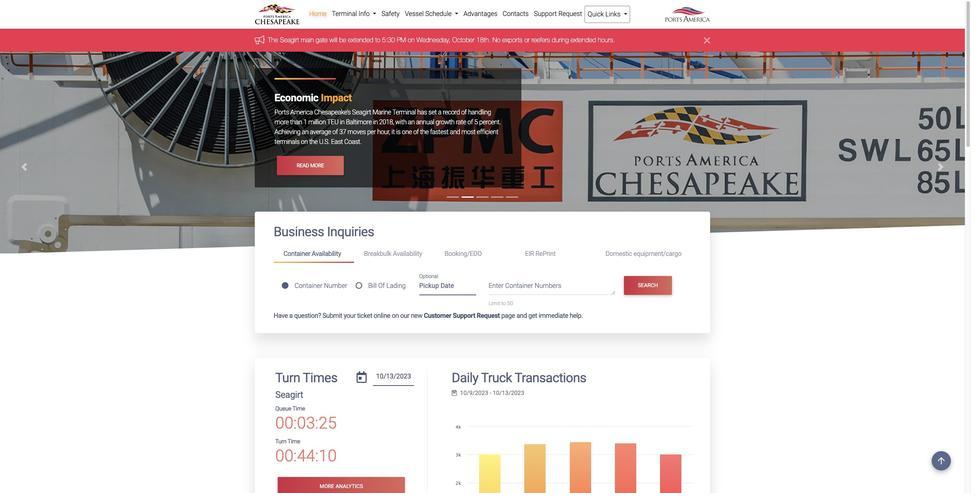 Task type: locate. For each thing, give the bounding box(es) containing it.
1 turn from the top
[[275, 370, 300, 385]]

seagirt inside ports america chesapeake's seagirt marine terminal has set a record of handling more than 1 million teu in baltimore in 2018,                         with an annual growth rate of 5 percent. achieving an average of 37 moves per hour, it is one of the fastest and most efficient terminals on the u.s. east coast.
[[352, 108, 371, 116]]

1 vertical spatial turn
[[275, 438, 286, 445]]

search button
[[624, 276, 672, 295]]

on right pm
[[408, 36, 415, 44]]

more analytics
[[320, 483, 363, 490]]

0 vertical spatial to
[[375, 36, 380, 44]]

0 horizontal spatial support
[[453, 312, 475, 319]]

info
[[359, 10, 370, 18]]

1 horizontal spatial in
[[373, 118, 378, 126]]

0 vertical spatial on
[[408, 36, 415, 44]]

seagirt up queue
[[275, 389, 303, 400]]

read more
[[297, 162, 324, 169]]

queue time 00:03:25
[[275, 405, 337, 433]]

support right customer
[[453, 312, 475, 319]]

1 vertical spatial request
[[477, 312, 500, 319]]

teu
[[327, 118, 338, 126]]

2 horizontal spatial on
[[408, 36, 415, 44]]

2 vertical spatial on
[[392, 312, 399, 319]]

container
[[283, 250, 310, 258], [295, 282, 322, 290], [505, 282, 533, 290]]

turn for turn times
[[275, 370, 300, 385]]

to left 5:30
[[375, 36, 380, 44]]

1 vertical spatial seagirt
[[352, 108, 371, 116]]

seagirt inside main content
[[275, 389, 303, 400]]

turn up "00:44:10"
[[275, 438, 286, 445]]

more
[[274, 118, 289, 126]]

a
[[438, 108, 441, 116], [289, 312, 293, 319]]

1 vertical spatial time
[[288, 438, 300, 445]]

None text field
[[373, 370, 414, 386]]

1 vertical spatial terminal
[[392, 108, 416, 116]]

an right with
[[408, 118, 415, 126]]

0 horizontal spatial extended
[[348, 36, 373, 44]]

and down rate
[[450, 128, 460, 136]]

calendar day image
[[357, 371, 367, 383]]

time right queue
[[292, 405, 305, 412]]

container for container number
[[295, 282, 322, 290]]

1 vertical spatial a
[[289, 312, 293, 319]]

support request
[[534, 10, 582, 18]]

a right set
[[438, 108, 441, 116]]

1 vertical spatial the
[[309, 138, 318, 146]]

more left analytics
[[320, 483, 334, 490]]

the seagirt main gate will be extended to 5:30 pm on wednesday, october 18th.  no exports or reefers during extended hours.
[[268, 36, 615, 44]]

1 vertical spatial on
[[301, 138, 308, 146]]

2 availability from the left
[[393, 250, 422, 258]]

0 horizontal spatial and
[[450, 128, 460, 136]]

of left 37
[[332, 128, 338, 136]]

container availability
[[283, 250, 341, 258]]

record
[[443, 108, 460, 116]]

availability for container availability
[[312, 250, 341, 258]]

1 vertical spatial support
[[453, 312, 475, 319]]

domestic equipment/cargo link
[[596, 246, 691, 262]]

on left our on the bottom left
[[392, 312, 399, 319]]

vessel schedule
[[405, 10, 453, 18]]

turn up queue
[[275, 370, 300, 385]]

breakbulk availability
[[364, 250, 422, 258]]

terminal left info
[[332, 10, 357, 18]]

to inside alert
[[375, 36, 380, 44]]

enter
[[489, 282, 504, 290]]

0 horizontal spatial in
[[340, 118, 345, 126]]

coast.
[[344, 138, 361, 146]]

1 horizontal spatial availability
[[393, 250, 422, 258]]

business
[[274, 224, 324, 240]]

1 horizontal spatial a
[[438, 108, 441, 116]]

0 vertical spatial time
[[292, 405, 305, 412]]

time up "00:44:10"
[[288, 438, 300, 445]]

close image
[[704, 35, 710, 45]]

rate
[[456, 118, 466, 126]]

a inside ports america chesapeake's seagirt marine terminal has set a record of handling more than 1 million teu in baltimore in 2018,                         with an annual growth rate of 5 percent. achieving an average of 37 moves per hour, it is one of the fastest and most efficient terminals on the u.s. east coast.
[[438, 108, 441, 116]]

schedule
[[425, 10, 452, 18]]

one
[[402, 128, 412, 136]]

pm
[[397, 36, 406, 44]]

of left "5"
[[468, 118, 473, 126]]

to left 50 in the bottom of the page
[[501, 300, 506, 307]]

per
[[367, 128, 376, 136]]

growth
[[436, 118, 454, 126]]

limit to 50
[[489, 300, 513, 307]]

extended right during
[[571, 36, 596, 44]]

10/9/2023 - 10/13/2023
[[460, 390, 524, 397]]

-
[[490, 390, 491, 397]]

and
[[450, 128, 460, 136], [516, 312, 527, 319]]

00:03:25
[[275, 414, 337, 433]]

terminal info link
[[329, 6, 379, 22]]

5
[[474, 118, 478, 126]]

annual
[[416, 118, 434, 126]]

0 vertical spatial seagirt
[[280, 36, 299, 44]]

the left the u.s.
[[309, 138, 318, 146]]

time inside queue time 00:03:25
[[292, 405, 305, 412]]

time for 00:03:25
[[292, 405, 305, 412]]

to
[[375, 36, 380, 44], [501, 300, 506, 307]]

analytics
[[336, 483, 363, 490]]

0 horizontal spatial an
[[302, 128, 308, 136]]

hour,
[[377, 128, 390, 136]]

0 vertical spatial turn
[[275, 370, 300, 385]]

economic impact
[[274, 92, 352, 104]]

terminal inside ports america chesapeake's seagirt marine terminal has set a record of handling more than 1 million teu in baltimore in 2018,                         with an annual growth rate of 5 percent. achieving an average of 37 moves per hour, it is one of the fastest and most efficient terminals on the u.s. east coast.
[[392, 108, 416, 116]]

0 horizontal spatial availability
[[312, 250, 341, 258]]

on inside main content
[[392, 312, 399, 319]]

0 vertical spatial the
[[420, 128, 429, 136]]

0 horizontal spatial terminal
[[332, 10, 357, 18]]

ports america chesapeake's seagirt marine terminal has set a record of handling more than 1 million teu in baltimore in 2018,                         with an annual growth rate of 5 percent. achieving an average of 37 moves per hour, it is one of the fastest and most efficient terminals on the u.s. east coast.
[[274, 108, 501, 146]]

request left quick
[[558, 10, 582, 18]]

customer
[[424, 312, 451, 319]]

support up reefers
[[534, 10, 557, 18]]

or
[[524, 36, 530, 44]]

availability down business inquiries
[[312, 250, 341, 258]]

container down business
[[283, 250, 310, 258]]

bill
[[368, 282, 377, 290]]

0 vertical spatial an
[[408, 118, 415, 126]]

get
[[528, 312, 537, 319]]

main content
[[249, 212, 716, 493]]

turn inside turn time 00:44:10
[[275, 438, 286, 445]]

quick links
[[588, 10, 622, 18]]

and inside ports america chesapeake's seagirt marine terminal has set a record of handling more than 1 million teu in baltimore in 2018,                         with an annual growth rate of 5 percent. achieving an average of 37 moves per hour, it is one of the fastest and most efficient terminals on the u.s. east coast.
[[450, 128, 460, 136]]

0 vertical spatial a
[[438, 108, 441, 116]]

1 vertical spatial and
[[516, 312, 527, 319]]

on inside ports america chesapeake's seagirt marine terminal has set a record of handling more than 1 million teu in baltimore in 2018,                         with an annual growth rate of 5 percent. achieving an average of 37 moves per hour, it is one of the fastest and most efficient terminals on the u.s. east coast.
[[301, 138, 308, 146]]

exports
[[502, 36, 523, 44]]

and inside main content
[[516, 312, 527, 319]]

2 vertical spatial seagirt
[[275, 389, 303, 400]]

container inside "link"
[[283, 250, 310, 258]]

daily
[[452, 370, 478, 385]]

on right the terminals
[[301, 138, 308, 146]]

request down limit
[[477, 312, 500, 319]]

container availability link
[[274, 246, 354, 263]]

enter container numbers
[[489, 282, 561, 290]]

0 horizontal spatial on
[[301, 138, 308, 146]]

availability for breakbulk availability
[[393, 250, 422, 258]]

safety link
[[379, 6, 402, 22]]

in
[[340, 118, 345, 126], [373, 118, 378, 126]]

1 vertical spatial an
[[302, 128, 308, 136]]

1 horizontal spatial extended
[[571, 36, 596, 44]]

availability inside "link"
[[312, 250, 341, 258]]

turn for turn time 00:44:10
[[275, 438, 286, 445]]

our
[[400, 312, 409, 319]]

and left get
[[516, 312, 527, 319]]

0 vertical spatial and
[[450, 128, 460, 136]]

of
[[461, 108, 467, 116], [468, 118, 473, 126], [332, 128, 338, 136], [413, 128, 419, 136]]

0 horizontal spatial request
[[477, 312, 500, 319]]

0 vertical spatial terminal
[[332, 10, 357, 18]]

an down 1
[[302, 128, 308, 136]]

seagirt right the
[[280, 36, 299, 44]]

have
[[274, 312, 288, 319]]

1 availability from the left
[[312, 250, 341, 258]]

terminal up with
[[392, 108, 416, 116]]

extended
[[348, 36, 373, 44], [571, 36, 596, 44]]

a right have
[[289, 312, 293, 319]]

transactions
[[515, 370, 586, 385]]

terminal
[[332, 10, 357, 18], [392, 108, 416, 116]]

37
[[339, 128, 346, 136]]

turn
[[275, 370, 300, 385], [275, 438, 286, 445]]

more right read
[[310, 162, 324, 169]]

advantages link
[[461, 6, 500, 22]]

impact
[[321, 92, 352, 104]]

seagirt up baltimore
[[352, 108, 371, 116]]

1 horizontal spatial on
[[392, 312, 399, 319]]

on
[[408, 36, 415, 44], [301, 138, 308, 146], [392, 312, 399, 319]]

availability right breakbulk
[[393, 250, 422, 258]]

1 horizontal spatial request
[[558, 10, 582, 18]]

in right teu
[[340, 118, 345, 126]]

1 horizontal spatial to
[[501, 300, 506, 307]]

home link
[[306, 6, 329, 22]]

the down the 'annual'
[[420, 128, 429, 136]]

1
[[303, 118, 307, 126]]

1 horizontal spatial support
[[534, 10, 557, 18]]

container left number
[[295, 282, 322, 290]]

ticket
[[357, 312, 372, 319]]

has
[[417, 108, 427, 116]]

reefers
[[532, 36, 550, 44]]

turn time 00:44:10
[[275, 438, 337, 466]]

0 vertical spatial support
[[534, 10, 557, 18]]

0 horizontal spatial to
[[375, 36, 380, 44]]

of up rate
[[461, 108, 467, 116]]

0 vertical spatial more
[[310, 162, 324, 169]]

bill of lading
[[368, 282, 406, 290]]

1 horizontal spatial terminal
[[392, 108, 416, 116]]

in up per on the left of page
[[373, 118, 378, 126]]

time
[[292, 405, 305, 412], [288, 438, 300, 445]]

1 horizontal spatial and
[[516, 312, 527, 319]]

extended right the be
[[348, 36, 373, 44]]

time inside turn time 00:44:10
[[288, 438, 300, 445]]

2 turn from the top
[[275, 438, 286, 445]]

2 in from the left
[[373, 118, 378, 126]]



Task type: vqa. For each thing, say whether or not it's contained in the screenshot.
More to the top
yes



Task type: describe. For each thing, give the bounding box(es) containing it.
inquiries
[[327, 224, 374, 240]]

time for 00:44:10
[[288, 438, 300, 445]]

go to top image
[[932, 451, 951, 471]]

the seagirt main gate will be extended to 5:30 pm on wednesday, october 18th.  no exports or reefers during extended hours. alert
[[0, 29, 965, 52]]

10/9/2023
[[460, 390, 488, 397]]

help.
[[570, 312, 583, 319]]

it
[[391, 128, 395, 136]]

read
[[297, 162, 309, 169]]

domestic equipment/cargo
[[605, 250, 681, 258]]

none text field inside main content
[[373, 370, 414, 386]]

be
[[339, 36, 346, 44]]

your
[[344, 312, 356, 319]]

1 vertical spatial to
[[501, 300, 506, 307]]

numbers
[[535, 282, 561, 290]]

eir reprint link
[[515, 246, 596, 262]]

during
[[552, 36, 569, 44]]

reprint
[[536, 250, 556, 258]]

calendar week image
[[452, 390, 457, 396]]

eir
[[525, 250, 534, 258]]

18th.
[[476, 36, 491, 44]]

turn times
[[275, 370, 337, 385]]

times
[[303, 370, 337, 385]]

optional
[[419, 273, 438, 279]]

online
[[374, 312, 390, 319]]

1 vertical spatial more
[[320, 483, 334, 490]]

main
[[301, 36, 314, 44]]

limit
[[489, 300, 500, 307]]

terminal info
[[332, 10, 371, 18]]

eir reprint
[[525, 250, 556, 258]]

0 horizontal spatial a
[[289, 312, 293, 319]]

seagirt inside alert
[[280, 36, 299, 44]]

economic
[[274, 92, 318, 104]]

container for container availability
[[283, 250, 310, 258]]

support inside main content
[[453, 312, 475, 319]]

percent.
[[479, 118, 501, 126]]

0 horizontal spatial the
[[309, 138, 318, 146]]

Optional text field
[[419, 279, 476, 295]]

Enter Container Numbers text field
[[489, 281, 615, 295]]

no
[[492, 36, 500, 44]]

efficient
[[477, 128, 498, 136]]

set
[[428, 108, 437, 116]]

main content containing 00:03:25
[[249, 212, 716, 493]]

booking/edo link
[[435, 246, 515, 262]]

million
[[308, 118, 326, 126]]

1 in from the left
[[340, 118, 345, 126]]

container up 50 in the bottom of the page
[[505, 282, 533, 290]]

1 extended from the left
[[348, 36, 373, 44]]

breakbulk availability link
[[354, 246, 435, 262]]

quick links link
[[585, 6, 630, 23]]

queue
[[275, 405, 291, 412]]

10/13/2023
[[493, 390, 524, 397]]

breakbulk
[[364, 250, 391, 258]]

vessel
[[405, 10, 424, 18]]

with
[[395, 118, 407, 126]]

than
[[290, 118, 302, 126]]

bullhorn image
[[255, 35, 268, 44]]

handling
[[468, 108, 491, 116]]

east
[[331, 138, 343, 146]]

contacts
[[503, 10, 529, 18]]

truck
[[481, 370, 512, 385]]

equipment/cargo
[[633, 250, 681, 258]]

economic engine image
[[0, 52, 965, 468]]

home
[[309, 10, 327, 18]]

00:44:10
[[275, 446, 337, 466]]

have a question? submit your ticket online on our new customer support request page and get immediate help.
[[274, 312, 583, 319]]

submit
[[323, 312, 342, 319]]

the
[[268, 36, 278, 44]]

will
[[329, 36, 337, 44]]

more analytics link
[[278, 477, 405, 493]]

terminals
[[274, 138, 300, 146]]

ports
[[274, 108, 289, 116]]

on inside alert
[[408, 36, 415, 44]]

container number
[[295, 282, 347, 290]]

links
[[605, 10, 621, 18]]

fastest
[[430, 128, 449, 136]]

new
[[411, 312, 422, 319]]

number
[[324, 282, 347, 290]]

immediate
[[539, 312, 568, 319]]

search
[[638, 282, 658, 288]]

lading
[[386, 282, 406, 290]]

average
[[310, 128, 331, 136]]

business inquiries
[[274, 224, 374, 240]]

1 horizontal spatial an
[[408, 118, 415, 126]]

of
[[378, 282, 385, 290]]

2 extended from the left
[[571, 36, 596, 44]]

hours.
[[598, 36, 615, 44]]

0 vertical spatial request
[[558, 10, 582, 18]]

2018,
[[379, 118, 394, 126]]

the seagirt main gate will be extended to 5:30 pm on wednesday, october 18th.  no exports or reefers during extended hours. link
[[268, 36, 615, 44]]

contacts link
[[500, 6, 531, 22]]

of right one
[[413, 128, 419, 136]]

achieving
[[274, 128, 300, 136]]

customer support request link
[[424, 312, 500, 319]]

october
[[452, 36, 475, 44]]

america
[[290, 108, 313, 116]]

u.s.
[[319, 138, 330, 146]]

vessel schedule link
[[402, 6, 461, 22]]

1 horizontal spatial the
[[420, 128, 429, 136]]



